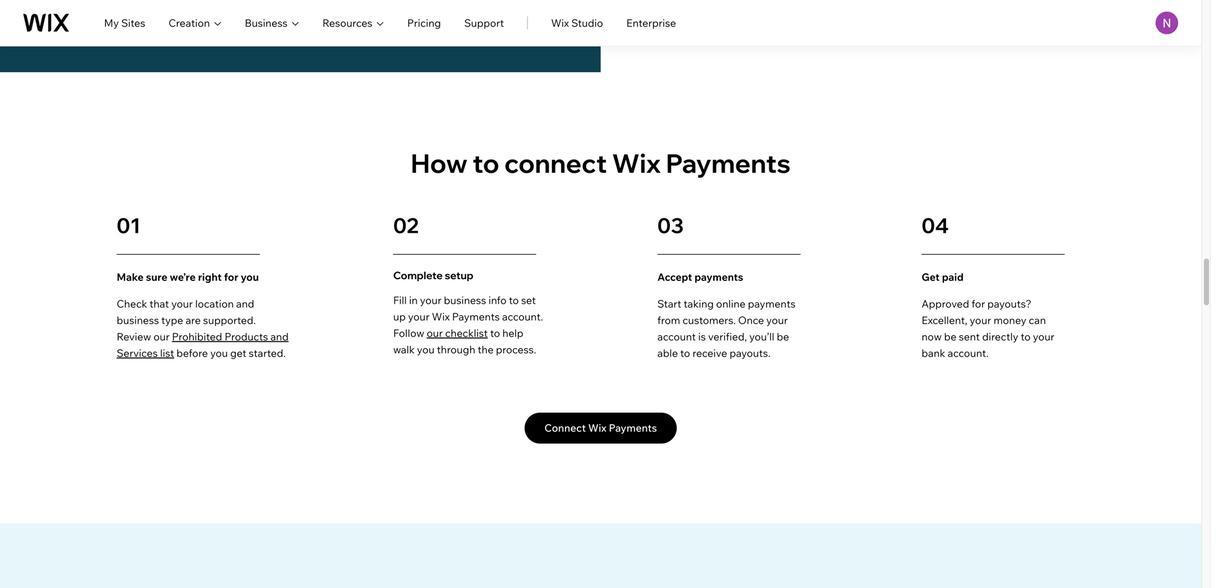 Task type: locate. For each thing, give the bounding box(es) containing it.
in
[[409, 294, 418, 307]]

business
[[444, 294, 486, 307], [117, 314, 159, 327]]

to help walk you through the process.
[[393, 327, 536, 356]]

1 horizontal spatial our
[[427, 327, 443, 340]]

wix inside fill in your business info to set up your wix payments account. follow
[[432, 310, 450, 323]]

creation button
[[169, 15, 222, 31]]

account. down set
[[502, 310, 543, 323]]

0 horizontal spatial account.
[[502, 310, 543, 323]]

1 vertical spatial for
[[972, 297, 986, 310]]

once
[[739, 314, 764, 327]]

resources button
[[323, 15, 384, 31]]

you right right on the left top of page
[[241, 271, 259, 283]]

be
[[777, 330, 790, 343], [945, 330, 957, 343]]

setup
[[445, 269, 474, 282]]

approved
[[922, 297, 970, 310]]

payments up once
[[748, 297, 796, 310]]

to inside to help walk you through the process.
[[490, 327, 500, 340]]

to down can
[[1021, 330, 1031, 343]]

our
[[427, 327, 443, 340], [154, 330, 170, 343]]

fill in your business info to set up your wix payments account. follow
[[393, 294, 543, 340]]

0 vertical spatial and
[[236, 297, 254, 310]]

for right right on the left top of page
[[224, 271, 239, 283]]

are
[[186, 314, 201, 327]]

studio
[[572, 16, 603, 29]]

your
[[420, 294, 442, 307], [171, 297, 193, 310], [408, 310, 430, 323], [767, 314, 788, 327], [970, 314, 992, 327], [1033, 330, 1055, 343]]

and inside check that your location and business type are supported. review our
[[236, 297, 254, 310]]

connect wix payments link
[[525, 413, 677, 444]]

pricing
[[407, 16, 441, 29]]

services
[[117, 347, 158, 360]]

payments inside fill in your business info to set up your wix payments account. follow
[[452, 310, 500, 323]]

you inside to help walk you through the process.
[[417, 343, 435, 356]]

wix studio
[[551, 16, 603, 29]]

0 horizontal spatial you
[[210, 347, 228, 360]]

our checklist
[[427, 327, 488, 340]]

1 be from the left
[[777, 330, 790, 343]]

prohibited products and services list
[[117, 330, 289, 360]]

to right able in the right bottom of the page
[[681, 347, 691, 360]]

2 horizontal spatial you
[[417, 343, 435, 356]]

our up list
[[154, 330, 170, 343]]

profile image image
[[1156, 12, 1179, 34]]

your up type at the bottom
[[171, 297, 193, 310]]

directly
[[983, 330, 1019, 343]]

prohibited products and services list link
[[117, 330, 289, 360]]

creation
[[169, 16, 210, 29]]

1 horizontal spatial account.
[[948, 347, 989, 360]]

you left get
[[210, 347, 228, 360]]

you'll
[[750, 330, 775, 343]]

to
[[473, 147, 500, 179], [509, 294, 519, 307], [490, 327, 500, 340], [1021, 330, 1031, 343], [681, 347, 691, 360]]

the
[[478, 343, 494, 356]]

0 horizontal spatial payments
[[695, 271, 744, 283]]

can
[[1029, 314, 1046, 327]]

2 horizontal spatial payments
[[666, 147, 791, 179]]

to inside 'start taking online payments from customers. once your account is verified, you'll be able to receive payouts.'
[[681, 347, 691, 360]]

account.
[[502, 310, 543, 323], [948, 347, 989, 360]]

your up you'll
[[767, 314, 788, 327]]

wix studio link
[[551, 15, 603, 31]]

0 vertical spatial for
[[224, 271, 239, 283]]

0 vertical spatial account.
[[502, 310, 543, 323]]

0 horizontal spatial payments
[[452, 310, 500, 323]]

1 horizontal spatial business
[[444, 294, 486, 307]]

0 horizontal spatial our
[[154, 330, 170, 343]]

we're
[[170, 271, 196, 283]]

account. inside fill in your business info to set up your wix payments account. follow
[[502, 310, 543, 323]]

0 vertical spatial payments
[[695, 271, 744, 283]]

your right in
[[420, 294, 442, 307]]

business inside check that your location and business type are supported. review our
[[117, 314, 159, 327]]

sent
[[959, 330, 980, 343]]

0 horizontal spatial business
[[117, 314, 159, 327]]

0 horizontal spatial for
[[224, 271, 239, 283]]

0 vertical spatial business
[[444, 294, 486, 307]]

and inside prohibited products and services list
[[271, 330, 289, 343]]

0 horizontal spatial be
[[777, 330, 790, 343]]

and up supported.
[[236, 297, 254, 310]]

connect
[[505, 147, 607, 179]]

checklist
[[445, 327, 488, 340]]

account. down sent on the bottom of the page
[[948, 347, 989, 360]]

your inside check that your location and business type are supported. review our
[[171, 297, 193, 310]]

payments
[[695, 271, 744, 283], [748, 297, 796, 310]]

to left 'help'
[[490, 327, 500, 340]]

1 horizontal spatial and
[[271, 330, 289, 343]]

1 horizontal spatial for
[[972, 297, 986, 310]]

2 be from the left
[[945, 330, 957, 343]]

be right you'll
[[777, 330, 790, 343]]

our right follow
[[427, 327, 443, 340]]

1 vertical spatial business
[[117, 314, 159, 327]]

enterprise
[[627, 16, 676, 29]]

customers.
[[683, 314, 736, 327]]

set
[[521, 294, 536, 307]]

0 vertical spatial payments
[[666, 147, 791, 179]]

be down the excellent,
[[945, 330, 957, 343]]

payments up online
[[695, 271, 744, 283]]

1 horizontal spatial be
[[945, 330, 957, 343]]

1 vertical spatial account.
[[948, 347, 989, 360]]

1 vertical spatial payments
[[748, 297, 796, 310]]

1 horizontal spatial payments
[[609, 422, 657, 435]]

your down can
[[1033, 330, 1055, 343]]

business up review
[[117, 314, 159, 327]]

for
[[224, 271, 239, 283], [972, 297, 986, 310]]

for left "payouts?"
[[972, 297, 986, 310]]

01
[[117, 212, 140, 238]]

0 horizontal spatial and
[[236, 297, 254, 310]]

start
[[658, 297, 682, 310]]

payments inside 'start taking online payments from customers. once your account is verified, you'll be able to receive payouts.'
[[748, 297, 796, 310]]

you
[[241, 271, 259, 283], [417, 343, 435, 356], [210, 347, 228, 360]]

list
[[160, 347, 174, 360]]

start taking online payments from customers. once your account is verified, you'll be able to receive payouts.
[[658, 297, 796, 360]]

connect wix payments
[[545, 422, 657, 435]]

business down the setup
[[444, 294, 486, 307]]

and
[[236, 297, 254, 310], [271, 330, 289, 343]]

how
[[411, 147, 468, 179]]

and up started. at the left bottom of page
[[271, 330, 289, 343]]

complete
[[393, 269, 443, 282]]

our checklist link
[[427, 327, 488, 340]]

1 vertical spatial and
[[271, 330, 289, 343]]

online
[[716, 297, 746, 310]]

complete setup
[[393, 269, 474, 282]]

payments
[[666, 147, 791, 179], [452, 310, 500, 323], [609, 422, 657, 435]]

get
[[922, 271, 940, 283]]

wix
[[551, 16, 569, 29], [612, 147, 661, 179], [432, 310, 450, 323], [588, 422, 607, 435]]

1 horizontal spatial payments
[[748, 297, 796, 310]]

accept payments
[[658, 271, 744, 283]]

to left set
[[509, 294, 519, 307]]

you right "walk"
[[417, 343, 435, 356]]

1 vertical spatial payments
[[452, 310, 500, 323]]



Task type: vqa. For each thing, say whether or not it's contained in the screenshot.
pricing at the top left
yes



Task type: describe. For each thing, give the bounding box(es) containing it.
review
[[117, 330, 151, 343]]

before
[[177, 347, 208, 360]]

be inside 'start taking online payments from customers. once your account is verified, you'll be able to receive payouts.'
[[777, 330, 790, 343]]

receive
[[693, 347, 728, 360]]

verified,
[[708, 330, 747, 343]]

right
[[198, 271, 222, 283]]

1 horizontal spatial you
[[241, 271, 259, 283]]

my
[[104, 16, 119, 29]]

for inside approved for payouts? excellent, your money can now be sent directly to your bank account.
[[972, 297, 986, 310]]

account. inside approved for payouts? excellent, your money can now be sent directly to your bank account.
[[948, 347, 989, 360]]

follow
[[393, 327, 425, 340]]

help
[[503, 327, 524, 340]]

business inside fill in your business info to set up your wix payments account. follow
[[444, 294, 486, 307]]

payouts.
[[730, 347, 771, 360]]

through
[[437, 343, 476, 356]]

2 vertical spatial payments
[[609, 422, 657, 435]]

your inside 'start taking online payments from customers. once your account is verified, you'll be able to receive payouts.'
[[767, 314, 788, 327]]

products
[[225, 330, 268, 343]]

support link
[[464, 15, 504, 31]]

be inside approved for payouts? excellent, your money can now be sent directly to your bank account.
[[945, 330, 957, 343]]

to right how
[[473, 147, 500, 179]]

pricing link
[[407, 15, 441, 31]]

now
[[922, 330, 942, 343]]

payouts?
[[988, 297, 1032, 310]]

how to connect wix payments
[[411, 147, 791, 179]]

from
[[658, 314, 681, 327]]

to inside approved for payouts? excellent, your money can now be sent directly to your bank account.
[[1021, 330, 1031, 343]]

fill
[[393, 294, 407, 307]]

info
[[489, 294, 507, 307]]

check that your location and business type are supported. review our
[[117, 297, 256, 343]]

taking
[[684, 297, 714, 310]]

before you get started.
[[174, 347, 286, 360]]

sites
[[121, 16, 145, 29]]

up
[[393, 310, 406, 323]]

is
[[699, 330, 706, 343]]

walk
[[393, 343, 415, 356]]

your down in
[[408, 310, 430, 323]]

sure
[[146, 271, 168, 283]]

accept
[[658, 271, 693, 283]]

enterprise link
[[627, 15, 676, 31]]

excellent,
[[922, 314, 968, 327]]

business button
[[245, 15, 299, 31]]

our inside check that your location and business type are supported. review our
[[154, 330, 170, 343]]

02
[[393, 212, 419, 238]]

location
[[195, 297, 234, 310]]

check
[[117, 297, 147, 310]]

bank
[[922, 347, 946, 360]]

money
[[994, 314, 1027, 327]]

started.
[[249, 347, 286, 360]]

get paid
[[922, 271, 964, 283]]

connect
[[545, 422, 586, 435]]

your up sent on the bottom of the page
[[970, 314, 992, 327]]

type
[[161, 314, 183, 327]]

to inside fill in your business info to set up your wix payments account. follow
[[509, 294, 519, 307]]

paid
[[942, 271, 964, 283]]

resources
[[323, 16, 373, 29]]

that
[[150, 297, 169, 310]]

account
[[658, 330, 696, 343]]

my sites
[[104, 16, 145, 29]]

approved for payouts? excellent, your money can now be sent directly to your bank account.
[[922, 297, 1055, 360]]

process.
[[496, 343, 536, 356]]

supported.
[[203, 314, 256, 327]]

support
[[464, 16, 504, 29]]

my sites link
[[104, 15, 145, 31]]

get
[[230, 347, 246, 360]]

prohibited
[[172, 330, 222, 343]]

make
[[117, 271, 144, 283]]

04
[[922, 212, 949, 238]]

03
[[658, 212, 684, 238]]

make sure we're right for you
[[117, 271, 259, 283]]

business
[[245, 16, 288, 29]]

able
[[658, 347, 678, 360]]



